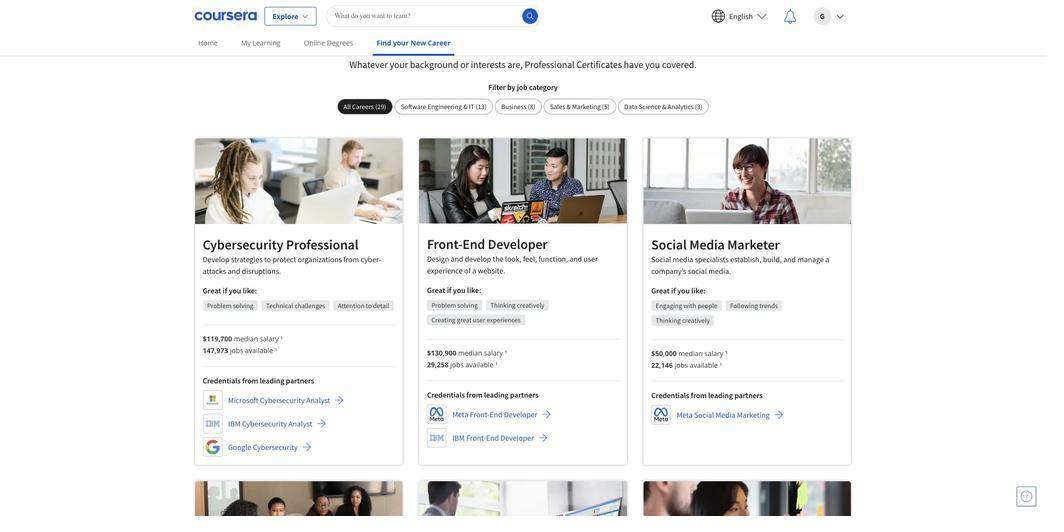 Task type: vqa. For each thing, say whether or not it's contained in the screenshot.
your
yes



Task type: describe. For each thing, give the bounding box(es) containing it.
home link
[[195, 32, 222, 54]]

are,
[[508, 58, 523, 70]]

front- for ibm
[[467, 433, 486, 443]]

meta front-end developer link
[[427, 405, 551, 424]]

english
[[729, 11, 753, 21]]

my
[[241, 38, 251, 47]]

develop
[[465, 254, 491, 264]]

and up experience
[[451, 254, 464, 264]]

find for your
[[377, 38, 391, 47]]

establish,
[[731, 254, 762, 264]]

google cybersecurity link
[[203, 437, 312, 457]]

(13)
[[476, 102, 487, 111]]

$50,000 median salary ¹ 22,146 jobs available ¹
[[652, 349, 728, 370]]

cybersecurity analyst image
[[195, 138, 403, 224]]

0 vertical spatial thinking
[[491, 301, 516, 310]]

if for cybersecurity
[[223, 286, 227, 296]]

Data Science & Analytics (3) button
[[618, 99, 709, 115]]

detail
[[373, 301, 390, 310]]

meta for social
[[677, 410, 693, 420]]

my learning
[[241, 38, 281, 47]]

job
[[517, 82, 528, 92]]

the
[[493, 254, 504, 264]]

What do you want to learn? text field
[[326, 5, 542, 27]]

of
[[464, 266, 471, 275]]

trends
[[760, 301, 778, 310]]

challenges
[[295, 301, 325, 310]]

end for ibm
[[486, 433, 499, 443]]

marketing inside button
[[572, 102, 601, 111]]

media.
[[709, 266, 731, 276]]

organizations
[[298, 254, 342, 264]]

attention
[[338, 301, 365, 310]]

solving for developer
[[458, 301, 478, 310]]

(3)
[[695, 102, 703, 111]]

find your new career
[[377, 38, 451, 47]]

great if you like: for front-
[[427, 285, 482, 295]]

degrees
[[327, 38, 353, 47]]

with
[[684, 301, 697, 310]]

salary for marketer
[[705, 349, 724, 358]]

$119,700 median salary ¹ 147,973 jobs available ¹
[[203, 334, 283, 355]]

g
[[820, 11, 825, 21]]

credentials for cybersecurity
[[203, 376, 241, 386]]

meta front-end developer
[[453, 409, 538, 419]]

feel,
[[523, 254, 537, 264]]

(5)
[[602, 102, 610, 111]]

option group containing all careers (29)
[[337, 99, 709, 115]]

creating
[[432, 316, 456, 324]]

software
[[401, 102, 427, 111]]

great
[[457, 316, 472, 324]]

ibm front-end developer link
[[427, 428, 548, 448]]

from inside cybersecurity professional develop strategies to protect organizations from cyber- attacks and disruptions.
[[344, 254, 359, 264]]

user inside front-end developer design and develop the look, feel, function, and user experience of a website.
[[584, 254, 598, 264]]

develop
[[203, 254, 230, 264]]

$119,700
[[203, 334, 232, 344]]

you up have
[[634, 30, 668, 57]]

credentials from leading partners for develop
[[203, 376, 314, 386]]

help center image
[[1021, 491, 1033, 503]]

data science & analytics (3)
[[625, 102, 703, 111]]

jobs for marketer
[[675, 360, 688, 370]]

& for data science & analytics (3)
[[663, 102, 667, 111]]

social inside meta social media marketing link
[[695, 410, 714, 420]]

0 vertical spatial your
[[393, 38, 409, 47]]

social media marketer social media specialists establish, build, and manage a company's social media.
[[652, 236, 830, 276]]

that
[[501, 30, 539, 57]]

ibm for develop
[[228, 419, 241, 429]]

engaging with people
[[656, 301, 718, 310]]

leading for develop
[[260, 376, 284, 386]]

great if you like: for social
[[652, 286, 706, 295]]

strategies
[[231, 254, 263, 264]]

you right have
[[646, 58, 661, 70]]

great for social media marketer
[[652, 286, 670, 295]]

online degrees
[[304, 38, 353, 47]]

$130,900 median salary ¹ 29,258 jobs available ¹
[[427, 348, 507, 369]]

whatever
[[350, 58, 388, 70]]

credentials from leading partners for developer
[[427, 390, 539, 400]]

ibm cybersecurity analyst
[[228, 419, 313, 429]]

0 vertical spatial social
[[652, 236, 687, 253]]

you for front-end developer
[[453, 285, 466, 295]]

microsoft cybersecurity analyst link
[[203, 391, 344, 410]]

g button
[[806, 0, 852, 32]]

meta social media marketing link
[[652, 405, 784, 425]]

experience
[[427, 266, 463, 275]]

it
[[469, 102, 475, 111]]

online degrees link
[[300, 32, 357, 54]]

experiences
[[487, 316, 521, 324]]

protect
[[273, 254, 296, 264]]

ibm front-end developer
[[453, 433, 534, 443]]

you for cybersecurity professional
[[229, 286, 241, 296]]

from for social media marketer
[[691, 390, 707, 400]]

google cybersecurity
[[228, 442, 298, 452]]

following trends
[[731, 301, 778, 310]]

you for social media marketer
[[678, 286, 690, 295]]

find for a
[[378, 30, 419, 57]]

function,
[[539, 254, 568, 264]]

leading for marketer
[[709, 390, 733, 400]]

media inside social media marketer social media specialists establish, build, and manage a company's social media.
[[690, 236, 725, 253]]

front-end developer design and develop the look, feel, function, and user experience of a website.
[[427, 235, 598, 275]]

great if you like: for cybersecurity
[[203, 286, 257, 296]]

developer for meta front-end developer
[[504, 409, 538, 419]]

analytics
[[668, 102, 694, 111]]

a inside front-end developer design and develop the look, feel, function, and user experience of a website.
[[473, 266, 477, 275]]

design
[[427, 254, 449, 264]]

find a career that works for you whatever your background or interests are, professional certificates have you covered.
[[350, 30, 697, 70]]

and inside cybersecurity professional develop strategies to protect organizations from cyber- attacks and disruptions.
[[228, 266, 240, 276]]

problem solving for developer
[[432, 301, 478, 310]]

median for develop
[[234, 334, 258, 344]]

0 horizontal spatial user
[[473, 316, 486, 324]]

business (8)
[[502, 102, 536, 111]]

careers
[[352, 102, 374, 111]]

credentials from leading partners for marketer
[[652, 390, 763, 400]]

147,973
[[203, 346, 228, 355]]

certificates
[[577, 58, 622, 70]]

analyst for microsoft cybersecurity analyst
[[306, 395, 330, 405]]

$50,000
[[652, 349, 677, 358]]

career
[[428, 38, 451, 47]]

$130,900
[[427, 348, 457, 358]]

google
[[228, 442, 251, 452]]

cybersecurity professional develop strategies to protect organizations from cyber- attacks and disruptions.
[[203, 236, 381, 276]]

cybersecurity for google
[[253, 442, 298, 452]]



Task type: locate. For each thing, give the bounding box(es) containing it.
developer up ibm front-end developer
[[504, 409, 538, 419]]

great down experience
[[427, 285, 446, 295]]

available right the 29,258
[[466, 360, 494, 369]]

english button
[[704, 0, 775, 32]]

median inside the $119,700 median salary ¹ 147,973 jobs available ¹
[[234, 334, 258, 344]]

credentials for social
[[652, 390, 690, 400]]

from for cybersecurity professional
[[242, 376, 258, 386]]

0 vertical spatial developer
[[488, 235, 548, 253]]

0 vertical spatial front-
[[427, 235, 463, 253]]

you down strategies
[[229, 286, 241, 296]]

sales & marketing (5)
[[550, 102, 610, 111]]

2 vertical spatial end
[[486, 433, 499, 443]]

0 vertical spatial analyst
[[306, 395, 330, 405]]

(8)
[[528, 102, 536, 111]]

to left detail
[[366, 301, 372, 310]]

a inside social media marketer social media specialists establish, build, and manage a company's social media.
[[826, 254, 830, 264]]

1 vertical spatial professional
[[286, 236, 359, 254]]

2 horizontal spatial jobs
[[675, 360, 688, 370]]

1 horizontal spatial great if you like:
[[427, 285, 482, 295]]

0 horizontal spatial leading
[[260, 376, 284, 386]]

0 vertical spatial creatively
[[517, 301, 545, 310]]

salary for develop
[[260, 334, 279, 344]]

median right $50,000
[[679, 349, 703, 358]]

build,
[[763, 254, 782, 264]]

if down the attacks
[[223, 286, 227, 296]]

salary inside $50,000 median salary ¹ 22,146 jobs available ¹
[[705, 349, 724, 358]]

coursera image
[[195, 8, 257, 24]]

a right the manage
[[826, 254, 830, 264]]

cybersecurity up "google cybersecurity"
[[242, 419, 287, 429]]

cybersecurity
[[203, 236, 284, 254], [260, 395, 305, 405], [242, 419, 287, 429], [253, 442, 298, 452]]

ibm for developer
[[453, 433, 465, 443]]

social
[[688, 266, 707, 276]]

problem for front-end developer
[[432, 301, 456, 310]]

people
[[698, 301, 718, 310]]

1 vertical spatial a
[[826, 254, 830, 264]]

disruptions.
[[242, 266, 281, 276]]

available for developer
[[466, 360, 494, 369]]

0 horizontal spatial credentials from leading partners
[[203, 376, 314, 386]]

0 horizontal spatial great
[[203, 286, 221, 296]]

&
[[464, 102, 468, 111], [567, 102, 571, 111], [663, 102, 667, 111]]

0 horizontal spatial marketing
[[572, 102, 601, 111]]

meta for front-
[[453, 409, 469, 419]]

0 horizontal spatial meta
[[453, 409, 469, 419]]

filter
[[489, 82, 506, 92]]

you down of
[[453, 285, 466, 295]]

2 horizontal spatial &
[[663, 102, 667, 111]]

category
[[529, 82, 558, 92]]

cybersecurity for microsoft
[[260, 395, 305, 405]]

2 horizontal spatial great
[[652, 286, 670, 295]]

my learning link
[[237, 32, 285, 54]]

learning
[[253, 38, 281, 47]]

analyst
[[306, 395, 330, 405], [289, 419, 313, 429]]

problem solving up $119,700
[[207, 301, 254, 310]]

front-
[[427, 235, 463, 253], [470, 409, 490, 419], [467, 433, 486, 443]]

thinking creatively down engaging with people
[[656, 316, 710, 325]]

1 horizontal spatial problem
[[432, 301, 456, 310]]

front- up ibm front-end developer link
[[470, 409, 490, 419]]

2 horizontal spatial great if you like:
[[652, 286, 706, 295]]

1 horizontal spatial if
[[447, 285, 452, 295]]

2 vertical spatial a
[[473, 266, 477, 275]]

0 horizontal spatial creatively
[[517, 301, 545, 310]]

problem for cybersecurity professional
[[207, 301, 232, 310]]

& for software engineering & it (13)
[[464, 102, 468, 111]]

median for marketer
[[679, 349, 703, 358]]

cyber-
[[361, 254, 381, 264]]

All Careers (29) button
[[337, 99, 393, 115]]

None search field
[[326, 5, 542, 27]]

1 horizontal spatial jobs
[[451, 360, 464, 369]]

if
[[447, 285, 452, 295], [672, 286, 676, 295], [223, 286, 227, 296]]

meta
[[453, 409, 469, 419], [677, 410, 693, 420]]

1 horizontal spatial &
[[567, 102, 571, 111]]

ibm up google
[[228, 419, 241, 429]]

and down strategies
[[228, 266, 240, 276]]

22,146
[[652, 360, 673, 370]]

1 vertical spatial front-
[[470, 409, 490, 419]]

2 horizontal spatial credentials
[[652, 390, 690, 400]]

1 horizontal spatial meta
[[677, 410, 693, 420]]

1 horizontal spatial partners
[[510, 390, 539, 400]]

leading up the meta front-end developer
[[484, 390, 509, 400]]

professional up organizations
[[286, 236, 359, 254]]

cybersecurity for ibm
[[242, 419, 287, 429]]

0 vertical spatial professional
[[525, 58, 575, 70]]

front- for meta
[[470, 409, 490, 419]]

1 vertical spatial thinking creatively
[[656, 316, 710, 325]]

option group
[[337, 99, 709, 115]]

end
[[463, 235, 485, 253], [490, 409, 503, 419], [486, 433, 499, 443]]

1 horizontal spatial great
[[427, 285, 446, 295]]

developer up look,
[[488, 235, 548, 253]]

cybersecurity down the ibm cybersecurity analyst
[[253, 442, 298, 452]]

2 horizontal spatial available
[[690, 360, 718, 370]]

0 vertical spatial a
[[423, 30, 434, 57]]

creatively down with
[[683, 316, 710, 325]]

filter by job category
[[489, 82, 558, 92]]

data
[[625, 102, 638, 111]]

partners up the microsoft cybersecurity analyst on the left of page
[[286, 376, 314, 386]]

salary down people
[[705, 349, 724, 358]]

available
[[245, 346, 273, 355], [466, 360, 494, 369], [690, 360, 718, 370]]

problem up creating
[[432, 301, 456, 310]]

from
[[344, 254, 359, 264], [242, 376, 258, 386], [467, 390, 483, 400], [691, 390, 707, 400]]

great down the attacks
[[203, 286, 221, 296]]

1 horizontal spatial a
[[473, 266, 477, 275]]

and right function, on the right of the page
[[570, 254, 582, 264]]

credentials from leading partners up meta front-end developer link
[[427, 390, 539, 400]]

median inside $50,000 median salary ¹ 22,146 jobs available ¹
[[679, 349, 703, 358]]

1 vertical spatial marketing
[[737, 410, 770, 420]]

jobs right 22,146
[[675, 360, 688, 370]]

thinking creatively up the experiences
[[491, 301, 545, 310]]

leading
[[260, 376, 284, 386], [484, 390, 509, 400], [709, 390, 733, 400]]

great up engaging
[[652, 286, 670, 295]]

0 horizontal spatial problem
[[207, 301, 232, 310]]

front- inside ibm front-end developer link
[[467, 433, 486, 443]]

0 vertical spatial end
[[463, 235, 485, 253]]

1 horizontal spatial thinking creatively
[[656, 316, 710, 325]]

creatively up the experiences
[[517, 301, 545, 310]]

partners for end
[[510, 390, 539, 400]]

1 horizontal spatial median
[[458, 348, 483, 358]]

0 vertical spatial to
[[264, 254, 271, 264]]

credentials down 22,146
[[652, 390, 690, 400]]

great if you like: down the attacks
[[203, 286, 257, 296]]

solving for develop
[[233, 301, 254, 310]]

& left it
[[464, 102, 468, 111]]

software engineering & it (13)
[[401, 102, 487, 111]]

from left cyber-
[[344, 254, 359, 264]]

background
[[410, 58, 459, 70]]

0 horizontal spatial problem solving
[[207, 301, 254, 310]]

analyst for ibm cybersecurity analyst
[[289, 419, 313, 429]]

Sales & Marketing (5) button
[[544, 99, 616, 115]]

credentials up microsoft
[[203, 376, 241, 386]]

0 horizontal spatial salary
[[260, 334, 279, 344]]

0 horizontal spatial professional
[[286, 236, 359, 254]]

0 horizontal spatial &
[[464, 102, 468, 111]]

marketing
[[572, 102, 601, 111], [737, 410, 770, 420]]

2 horizontal spatial if
[[672, 286, 676, 295]]

front- inside meta front-end developer link
[[470, 409, 490, 419]]

professional inside find a career that works for you whatever your background or interests are, professional certificates have you covered.
[[525, 58, 575, 70]]

jobs for developer
[[451, 360, 464, 369]]

end down the meta front-end developer
[[486, 433, 499, 443]]

if for social
[[672, 286, 676, 295]]

solving up great
[[458, 301, 478, 310]]

median
[[234, 334, 258, 344], [458, 348, 483, 358], [679, 349, 703, 358]]

2 vertical spatial social
[[695, 410, 714, 420]]

Business (8) button
[[495, 99, 542, 115]]

explore button
[[264, 7, 317, 25]]

problem solving for develop
[[207, 301, 254, 310]]

if up engaging
[[672, 286, 676, 295]]

median inside $130,900 median salary ¹ 29,258 jobs available ¹
[[458, 348, 483, 358]]

1 horizontal spatial marketing
[[737, 410, 770, 420]]

credentials down the 29,258
[[427, 390, 465, 400]]

creatively
[[517, 301, 545, 310], [683, 316, 710, 325]]

company's
[[652, 266, 687, 276]]

new
[[411, 38, 426, 47]]

following
[[731, 301, 759, 310]]

2 horizontal spatial like:
[[692, 286, 706, 295]]

developer down the meta front-end developer
[[501, 433, 534, 443]]

user right great
[[473, 316, 486, 324]]

(29)
[[375, 102, 386, 111]]

partners for professional
[[286, 376, 314, 386]]

marketer
[[728, 236, 780, 253]]

engineering
[[428, 102, 462, 111]]

microsoft
[[228, 395, 259, 405]]

all
[[344, 102, 351, 111]]

2 vertical spatial front-
[[467, 433, 486, 443]]

jobs inside the $119,700 median salary ¹ 147,973 jobs available ¹
[[230, 346, 243, 355]]

meta social media marketing
[[677, 410, 770, 420]]

like: down disruptions.
[[243, 286, 257, 296]]

great for cybersecurity professional
[[203, 286, 221, 296]]

0 horizontal spatial available
[[245, 346, 273, 355]]

1 vertical spatial creatively
[[683, 316, 710, 325]]

1 horizontal spatial like:
[[467, 285, 482, 295]]

solving left "technical"
[[233, 301, 254, 310]]

solving
[[458, 301, 478, 310], [233, 301, 254, 310]]

you up engaging with people
[[678, 286, 690, 295]]

your left new
[[393, 38, 409, 47]]

or
[[461, 58, 469, 70]]

home
[[198, 38, 218, 47]]

2 horizontal spatial salary
[[705, 349, 724, 358]]

end for meta
[[490, 409, 503, 419]]

to inside cybersecurity professional develop strategies to protect organizations from cyber- attacks and disruptions.
[[264, 254, 271, 264]]

to up disruptions.
[[264, 254, 271, 264]]

available right 22,146
[[690, 360, 718, 370]]

0 horizontal spatial like:
[[243, 286, 257, 296]]

0 horizontal spatial ibm
[[228, 419, 241, 429]]

your inside find a career that works for you whatever your background or interests are, professional certificates have you covered.
[[390, 58, 408, 70]]

from up meta social media marketing link
[[691, 390, 707, 400]]

creating great user experiences
[[432, 316, 521, 324]]

find inside find a career that works for you whatever your background or interests are, professional certificates have you covered.
[[378, 30, 419, 57]]

3 & from the left
[[663, 102, 667, 111]]

like: for marketer
[[692, 286, 706, 295]]

Software Engineering & IT (13) button
[[395, 99, 493, 115]]

great if you like: down experience
[[427, 285, 482, 295]]

jobs inside $50,000 median salary ¹ 22,146 jobs available ¹
[[675, 360, 688, 370]]

technical challenges
[[266, 301, 325, 310]]

salary down the experiences
[[484, 348, 503, 358]]

available right 147,973
[[245, 346, 273, 355]]

& right sales
[[567, 102, 571, 111]]

salary inside $130,900 median salary ¹ 29,258 jobs available ¹
[[484, 348, 503, 358]]

attention to detail
[[338, 301, 390, 310]]

a inside find a career that works for you whatever your background or interests are, professional certificates have you covered.
[[423, 30, 434, 57]]

median for developer
[[458, 348, 483, 358]]

like: for develop
[[243, 286, 257, 296]]

0 horizontal spatial jobs
[[230, 346, 243, 355]]

professional up 'category'
[[525, 58, 575, 70]]

media
[[690, 236, 725, 253], [716, 410, 736, 420]]

engaging
[[656, 301, 683, 310]]

media
[[673, 254, 694, 264]]

and inside social media marketer social media specialists establish, build, and manage a company's social media.
[[784, 254, 796, 264]]

jobs inside $130,900 median salary ¹ 29,258 jobs available ¹
[[451, 360, 464, 369]]

front- inside front-end developer design and develop the look, feel, function, and user experience of a website.
[[427, 235, 463, 253]]

ibm
[[228, 419, 241, 429], [453, 433, 465, 443]]

microsoft cybersecurity analyst
[[228, 395, 330, 405]]

0 horizontal spatial great if you like:
[[203, 286, 257, 296]]

1 vertical spatial thinking
[[656, 316, 681, 325]]

explore
[[273, 11, 299, 21]]

social media marketer image
[[644, 138, 852, 224]]

1 vertical spatial social
[[652, 254, 672, 264]]

thinking up the experiences
[[491, 301, 516, 310]]

1 horizontal spatial user
[[584, 254, 598, 264]]

jobs right the 29,258
[[451, 360, 464, 369]]

0 horizontal spatial if
[[223, 286, 227, 296]]

1 horizontal spatial to
[[366, 301, 372, 310]]

29,258
[[427, 360, 449, 369]]

problem up $119,700
[[207, 301, 232, 310]]

credentials from leading partners
[[203, 376, 314, 386], [427, 390, 539, 400], [652, 390, 763, 400]]

attacks
[[203, 266, 226, 276]]

1 horizontal spatial ibm
[[453, 433, 465, 443]]

specialists
[[695, 254, 729, 264]]

front- up design
[[427, 235, 463, 253]]

great if you like: up engaging with people
[[652, 286, 706, 295]]

like: for developer
[[467, 285, 482, 295]]

a right of
[[473, 266, 477, 275]]

1 horizontal spatial salary
[[484, 348, 503, 358]]

2 vertical spatial developer
[[501, 433, 534, 443]]

median right $119,700
[[234, 334, 258, 344]]

salary inside the $119,700 median salary ¹ 147,973 jobs available ¹
[[260, 334, 279, 344]]

0 horizontal spatial a
[[423, 30, 434, 57]]

1 vertical spatial media
[[716, 410, 736, 420]]

credentials from leading partners up meta social media marketing link
[[652, 390, 763, 400]]

1 vertical spatial to
[[366, 301, 372, 310]]

0 horizontal spatial thinking
[[491, 301, 516, 310]]

great for front-end developer
[[427, 285, 446, 295]]

2 & from the left
[[567, 102, 571, 111]]

0 vertical spatial ibm
[[228, 419, 241, 429]]

problem
[[432, 301, 456, 310], [207, 301, 232, 310]]

find your new career link
[[373, 32, 455, 56]]

problem solving up great
[[432, 301, 478, 310]]

front- down meta front-end developer link
[[467, 433, 486, 443]]

from up microsoft
[[242, 376, 258, 386]]

social
[[652, 236, 687, 253], [652, 254, 672, 264], [695, 410, 714, 420]]

jobs right 147,973
[[230, 346, 243, 355]]

your down find your new career link
[[390, 58, 408, 70]]

developer for ibm front-end developer
[[501, 433, 534, 443]]

jobs
[[230, 346, 243, 355], [451, 360, 464, 369], [675, 360, 688, 370]]

cybersecurity up strategies
[[203, 236, 284, 254]]

cybersecurity inside cybersecurity professional develop strategies to protect organizations from cyber- attacks and disruptions.
[[203, 236, 284, 254]]

2 horizontal spatial partners
[[735, 390, 763, 400]]

& right "science"
[[663, 102, 667, 111]]

website.
[[478, 266, 505, 275]]

career
[[438, 30, 497, 57]]

partners
[[286, 376, 314, 386], [510, 390, 539, 400], [735, 390, 763, 400]]

available for develop
[[245, 346, 273, 355]]

2 horizontal spatial credentials from leading partners
[[652, 390, 763, 400]]

available inside the $119,700 median salary ¹ 147,973 jobs available ¹
[[245, 346, 273, 355]]

2 horizontal spatial leading
[[709, 390, 733, 400]]

1 vertical spatial developer
[[504, 409, 538, 419]]

if down experience
[[447, 285, 452, 295]]

0 horizontal spatial credentials
[[203, 376, 241, 386]]

ibm down meta front-end developer link
[[453, 433, 465, 443]]

credentials from leading partners up "microsoft cybersecurity analyst" link
[[203, 376, 314, 386]]

have
[[624, 58, 644, 70]]

0 horizontal spatial to
[[264, 254, 271, 264]]

works
[[543, 30, 599, 57]]

1 horizontal spatial available
[[466, 360, 494, 369]]

jobs for develop
[[230, 346, 243, 355]]

0 vertical spatial media
[[690, 236, 725, 253]]

1 vertical spatial your
[[390, 58, 408, 70]]

median right $130,900
[[458, 348, 483, 358]]

0 horizontal spatial partners
[[286, 376, 314, 386]]

partners up the meta social media marketing
[[735, 390, 763, 400]]

thinking creatively
[[491, 301, 545, 310], [656, 316, 710, 325]]

1 horizontal spatial leading
[[484, 390, 509, 400]]

salary down "technical"
[[260, 334, 279, 344]]

available inside $130,900 median salary ¹ 29,258 jobs available ¹
[[466, 360, 494, 369]]

leading up the meta social media marketing
[[709, 390, 733, 400]]

1 horizontal spatial professional
[[525, 58, 575, 70]]

and right build,
[[784, 254, 796, 264]]

thinking down engaging
[[656, 316, 681, 325]]

from up meta front-end developer link
[[467, 390, 483, 400]]

a up background
[[423, 30, 434, 57]]

to
[[264, 254, 271, 264], [366, 301, 372, 310]]

a
[[423, 30, 434, 57], [826, 254, 830, 264], [473, 266, 477, 275]]

¹
[[281, 334, 283, 344], [275, 346, 277, 355], [505, 348, 507, 358], [726, 349, 728, 358], [496, 360, 498, 369], [720, 360, 722, 370]]

0 horizontal spatial median
[[234, 334, 258, 344]]

great if you like:
[[427, 285, 482, 295], [652, 286, 706, 295], [203, 286, 257, 296]]

user right function, on the right of the page
[[584, 254, 598, 264]]

1 & from the left
[[464, 102, 468, 111]]

sales
[[550, 102, 566, 111]]

partners up the meta front-end developer
[[510, 390, 539, 400]]

end up ibm front-end developer
[[490, 409, 503, 419]]

thinking
[[491, 301, 516, 310], [656, 316, 681, 325]]

1 horizontal spatial thinking
[[656, 316, 681, 325]]

0 horizontal spatial thinking creatively
[[491, 301, 545, 310]]

end up develop
[[463, 235, 485, 253]]

0 vertical spatial user
[[584, 254, 598, 264]]

like: up with
[[692, 286, 706, 295]]

1 horizontal spatial credentials from leading partners
[[427, 390, 539, 400]]

leading up "microsoft cybersecurity analyst" link
[[260, 376, 284, 386]]

available inside $50,000 median salary ¹ 22,146 jobs available ¹
[[690, 360, 718, 370]]

end inside front-end developer design and develop the look, feel, function, and user experience of a website.
[[463, 235, 485, 253]]

online
[[304, 38, 325, 47]]

if for front-
[[447, 285, 452, 295]]

1 vertical spatial user
[[473, 316, 486, 324]]

1 vertical spatial ibm
[[453, 433, 465, 443]]

cybersecurity up the ibm cybersecurity analyst
[[260, 395, 305, 405]]

from for front-end developer
[[467, 390, 483, 400]]

ibm cybersecurity analyst link
[[203, 414, 326, 434]]

like: down of
[[467, 285, 482, 295]]

available for marketer
[[690, 360, 718, 370]]

0 horizontal spatial solving
[[233, 301, 254, 310]]

1 horizontal spatial solving
[[458, 301, 478, 310]]

developer inside front-end developer design and develop the look, feel, function, and user experience of a website.
[[488, 235, 548, 253]]

salary for developer
[[484, 348, 503, 358]]

1 vertical spatial end
[[490, 409, 503, 419]]

0 vertical spatial marketing
[[572, 102, 601, 111]]

2 horizontal spatial median
[[679, 349, 703, 358]]

credentials for front-
[[427, 390, 465, 400]]

1 horizontal spatial problem solving
[[432, 301, 478, 310]]

professional inside cybersecurity professional develop strategies to protect organizations from cyber- attacks and disruptions.
[[286, 236, 359, 254]]

partners for media
[[735, 390, 763, 400]]

leading for developer
[[484, 390, 509, 400]]

1 horizontal spatial credentials
[[427, 390, 465, 400]]

2 horizontal spatial a
[[826, 254, 830, 264]]



